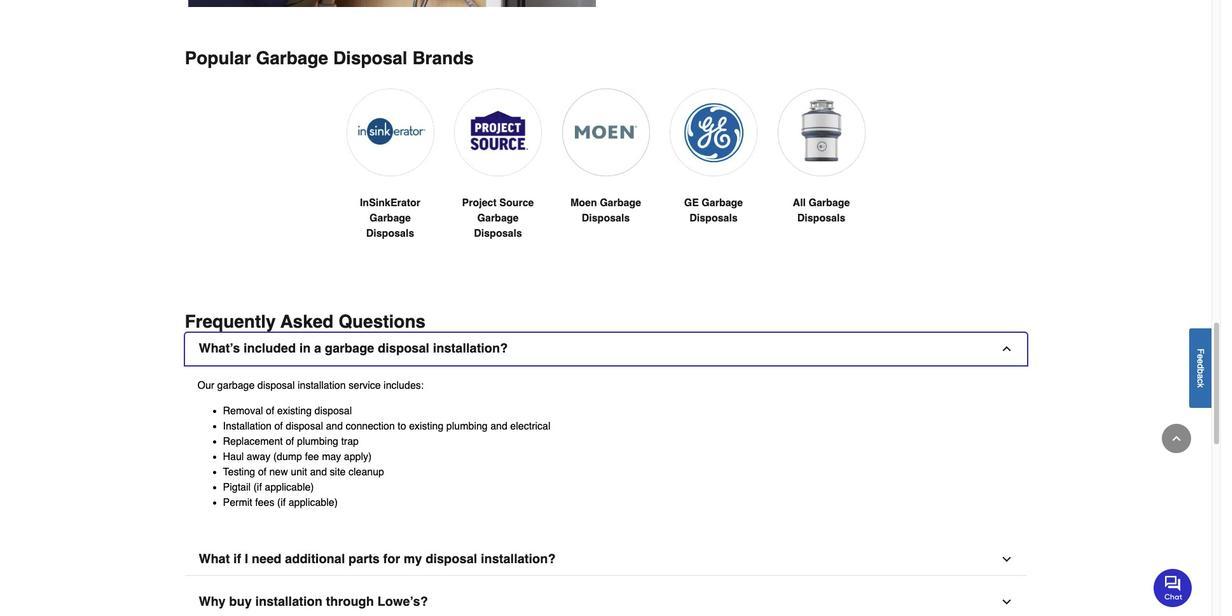 Task type: locate. For each thing, give the bounding box(es) containing it.
chevron up image
[[1001, 343, 1013, 355], [1171, 432, 1184, 445]]

disposals down all
[[798, 213, 846, 224]]

our
[[198, 380, 215, 392]]

(if up fees
[[254, 482, 262, 494]]

fees
[[255, 497, 275, 509]]

source
[[500, 198, 534, 209]]

1 vertical spatial a
[[1196, 374, 1207, 379]]

disposals for ge
[[690, 213, 738, 224]]

disposals inside "insinkerator garbage disposals"
[[366, 228, 414, 240]]

what if i need additional parts for my disposal installation? button
[[185, 544, 1027, 576]]

0 vertical spatial garbage
[[325, 341, 375, 356]]

plumbing
[[447, 421, 488, 432], [297, 436, 339, 448]]

and
[[326, 421, 343, 432], [491, 421, 508, 432], [310, 467, 327, 478]]

disposals down project
[[474, 228, 522, 240]]

all garbage disposals
[[793, 198, 850, 224]]

of up replacement
[[275, 421, 283, 432]]

garbage inside moen garbage disposals
[[600, 198, 642, 209]]

disposals for all
[[798, 213, 846, 224]]

disposal right my
[[426, 552, 478, 567]]

0 vertical spatial applicable)
[[265, 482, 314, 494]]

disposal
[[378, 341, 430, 356], [258, 380, 295, 392], [315, 406, 352, 417], [286, 421, 323, 432], [426, 552, 478, 567]]

garbage for all
[[809, 198, 850, 209]]

plumbing left electrical
[[447, 421, 488, 432]]

existing right to
[[409, 421, 444, 432]]

all garbage disposals link
[[778, 88, 866, 257]]

ge
[[685, 198, 699, 209]]

a right in
[[314, 341, 321, 356]]

1 vertical spatial garbage
[[217, 380, 255, 392]]

pigtail
[[223, 482, 251, 494]]

insinkerator
[[360, 198, 421, 209]]

installation
[[298, 380, 346, 392], [255, 595, 323, 609]]

disposals inside project source garbage disposals
[[474, 228, 522, 240]]

0 vertical spatial installation?
[[433, 341, 508, 356]]

existing
[[277, 406, 312, 417], [409, 421, 444, 432]]

brands
[[413, 48, 474, 68]]

(if
[[254, 482, 262, 494], [277, 497, 286, 509]]

apply)
[[344, 451, 372, 463]]

1 horizontal spatial chevron up image
[[1171, 432, 1184, 445]]

0 horizontal spatial chevron up image
[[1001, 343, 1013, 355]]

e up b
[[1196, 359, 1207, 364]]

installation down in
[[298, 380, 346, 392]]

0 horizontal spatial existing
[[277, 406, 312, 417]]

site
[[330, 467, 346, 478]]

for
[[383, 552, 400, 567]]

existing down our garbage disposal installation service includes:
[[277, 406, 312, 417]]

0 horizontal spatial plumbing
[[297, 436, 339, 448]]

installation down need
[[255, 595, 323, 609]]

and up trap
[[326, 421, 343, 432]]

1 vertical spatial chevron up image
[[1171, 432, 1184, 445]]

buy
[[229, 595, 252, 609]]

to
[[398, 421, 406, 432]]

1 vertical spatial (if
[[277, 497, 286, 509]]

1 e from the top
[[1196, 354, 1207, 359]]

(if right fees
[[277, 497, 286, 509]]

e up d
[[1196, 354, 1207, 359]]

1 vertical spatial installation
[[255, 595, 323, 609]]

project source logo. image
[[455, 88, 542, 176]]

garbage inside all garbage disposals
[[809, 198, 850, 209]]

disposals inside ge garbage disposals
[[690, 213, 738, 224]]

garbage for insinkerator
[[370, 213, 411, 224]]

1 horizontal spatial garbage
[[325, 341, 375, 356]]

0 vertical spatial a
[[314, 341, 321, 356]]

removal of existing disposal installation of disposal and connection to existing plumbing and electrical replacement of plumbing trap haul away (dump fee may apply) testing of new unit and site cleanup pigtail (if applicable) permit fees (if applicable)
[[223, 406, 551, 509]]

disposals down ge
[[690, 213, 738, 224]]

garbage
[[325, 341, 375, 356], [217, 380, 255, 392]]

0 vertical spatial plumbing
[[447, 421, 488, 432]]

garbage up removal
[[217, 380, 255, 392]]

of
[[266, 406, 275, 417], [275, 421, 283, 432], [286, 436, 294, 448], [258, 467, 267, 478]]

in
[[300, 341, 311, 356]]

chevron down image
[[1001, 553, 1013, 566]]

why buy installation through lowe's? button
[[185, 586, 1027, 616]]

garbage inside "insinkerator garbage disposals"
[[370, 213, 411, 224]]

lowe's?
[[378, 595, 428, 609]]

plumbing up "fee"
[[297, 436, 339, 448]]

1 vertical spatial existing
[[409, 421, 444, 432]]

of up (dump
[[286, 436, 294, 448]]

installation?
[[433, 341, 508, 356], [481, 552, 556, 567]]

garbage
[[256, 48, 328, 68], [600, 198, 642, 209], [702, 198, 743, 209], [809, 198, 850, 209], [370, 213, 411, 224], [478, 213, 519, 224]]

permit
[[223, 497, 252, 509]]

project
[[462, 198, 497, 209]]

e
[[1196, 354, 1207, 359], [1196, 359, 1207, 364]]

1 horizontal spatial existing
[[409, 421, 444, 432]]

disposals
[[582, 213, 630, 224], [690, 213, 738, 224], [798, 213, 846, 224], [366, 228, 414, 240], [474, 228, 522, 240]]

our garbage disposal installation service includes:
[[198, 380, 424, 392]]

what's included in a garbage disposal installation? button
[[185, 333, 1027, 366]]

disposals down the moen
[[582, 213, 630, 224]]

disposals down insinkerator
[[366, 228, 414, 240]]

1 vertical spatial plumbing
[[297, 436, 339, 448]]

of down away
[[258, 467, 267, 478]]

0 vertical spatial installation
[[298, 380, 346, 392]]

disposal
[[333, 48, 408, 68]]

0 vertical spatial chevron up image
[[1001, 343, 1013, 355]]

testing
[[223, 467, 255, 478]]

a
[[314, 341, 321, 356], [1196, 374, 1207, 379]]

disposals inside all garbage disposals
[[798, 213, 846, 224]]

chat invite button image
[[1154, 568, 1193, 607]]

insinkerator logo. image
[[347, 88, 434, 176]]

moen logo. image
[[562, 88, 650, 176]]

haul
[[223, 451, 244, 463]]

chevron up image inside scroll to top element
[[1171, 432, 1184, 445]]

connection
[[346, 421, 395, 432]]

f
[[1196, 348, 1207, 354]]

2 e from the top
[[1196, 359, 1207, 364]]

0 vertical spatial (if
[[254, 482, 262, 494]]

a up the 'k'
[[1196, 374, 1207, 379]]

ge garbage disposals link
[[670, 88, 758, 257]]

0 horizontal spatial a
[[314, 341, 321, 356]]

additional
[[285, 552, 345, 567]]

garbage inside ge garbage disposals
[[702, 198, 743, 209]]

fee
[[305, 451, 319, 463]]

applicable)
[[265, 482, 314, 494], [289, 497, 338, 509]]

garbage up service on the left of page
[[325, 341, 375, 356]]

all garbage disposals. image
[[778, 88, 866, 176]]

trap
[[341, 436, 359, 448]]

unit
[[291, 467, 307, 478]]

disposals inside moen garbage disposals
[[582, 213, 630, 224]]



Task type: describe. For each thing, give the bounding box(es) containing it.
garbage for moen
[[600, 198, 642, 209]]

moen
[[571, 198, 597, 209]]

includes:
[[384, 380, 424, 392]]

parts
[[349, 552, 380, 567]]

may
[[322, 451, 341, 463]]

frequently
[[185, 311, 276, 332]]

installation
[[223, 421, 272, 432]]

project source garbage disposals link
[[455, 88, 542, 272]]

my
[[404, 552, 422, 567]]

need
[[252, 552, 282, 567]]

included
[[244, 341, 296, 356]]

why buy installation through lowe's?
[[199, 595, 430, 609]]

questions
[[339, 311, 426, 332]]

replacement
[[223, 436, 283, 448]]

popular garbage disposal brands
[[185, 48, 474, 68]]

electrical
[[511, 421, 551, 432]]

f e e d b a c k button
[[1190, 328, 1212, 408]]

what
[[199, 552, 230, 567]]

disposal down the included
[[258, 380, 295, 392]]

0 vertical spatial existing
[[277, 406, 312, 417]]

f e e d b a c k
[[1196, 348, 1207, 387]]

chevron up image inside 'what's included in a garbage disposal installation?' button
[[1001, 343, 1013, 355]]

frequently asked questions
[[185, 311, 426, 332]]

1 vertical spatial installation?
[[481, 552, 556, 567]]

1 horizontal spatial a
[[1196, 374, 1207, 379]]

1 vertical spatial applicable)
[[289, 497, 338, 509]]

disposal down questions
[[378, 341, 430, 356]]

disposals for insinkerator
[[366, 228, 414, 240]]

disposal down our garbage disposal installation service includes:
[[315, 406, 352, 417]]

project source garbage disposals
[[462, 198, 534, 240]]

chevron down image
[[1001, 596, 1013, 609]]

ge garbage disposals
[[685, 198, 743, 224]]

b
[[1196, 369, 1207, 374]]

garbage for popular
[[256, 48, 328, 68]]

insinkerator garbage disposals
[[360, 198, 421, 240]]

and down "fee"
[[310, 467, 327, 478]]

disposals for moen
[[582, 213, 630, 224]]

all
[[793, 198, 806, 209]]

d
[[1196, 364, 1207, 369]]

of right removal
[[266, 406, 275, 417]]

away
[[247, 451, 271, 463]]

and left electrical
[[491, 421, 508, 432]]

moen garbage disposals
[[571, 198, 642, 224]]

removal
[[223, 406, 263, 417]]

garbage inside 'what's included in a garbage disposal installation?' button
[[325, 341, 375, 356]]

new
[[269, 467, 288, 478]]

popular
[[185, 48, 251, 68]]

what's
[[199, 341, 240, 356]]

through
[[326, 595, 374, 609]]

1 horizontal spatial plumbing
[[447, 421, 488, 432]]

0 horizontal spatial garbage
[[217, 380, 255, 392]]

moen garbage disposals link
[[562, 88, 650, 257]]

g e logo. image
[[670, 88, 758, 176]]

k
[[1196, 383, 1207, 387]]

1 horizontal spatial (if
[[277, 497, 286, 509]]

disposal up "fee"
[[286, 421, 323, 432]]

asked
[[281, 311, 334, 332]]

garbage inside project source garbage disposals
[[478, 213, 519, 224]]

c
[[1196, 379, 1207, 383]]

what if i need additional parts for my disposal installation?
[[199, 552, 556, 567]]

i
[[245, 552, 248, 567]]

cleanup
[[349, 467, 384, 478]]

insinkerator garbage disposals link
[[347, 88, 434, 272]]

scroll to top element
[[1163, 424, 1192, 453]]

if
[[234, 552, 241, 567]]

what's included in a garbage disposal installation?
[[199, 341, 508, 356]]

a person in a blue shirt installing a garbage disposal under a sink. image
[[187, 0, 596, 7]]

garbage for ge
[[702, 198, 743, 209]]

service
[[349, 380, 381, 392]]

why
[[199, 595, 226, 609]]

installation inside button
[[255, 595, 323, 609]]

(dump
[[273, 451, 302, 463]]

0 horizontal spatial (if
[[254, 482, 262, 494]]



Task type: vqa. For each thing, say whether or not it's contained in the screenshot.
the left the
no



